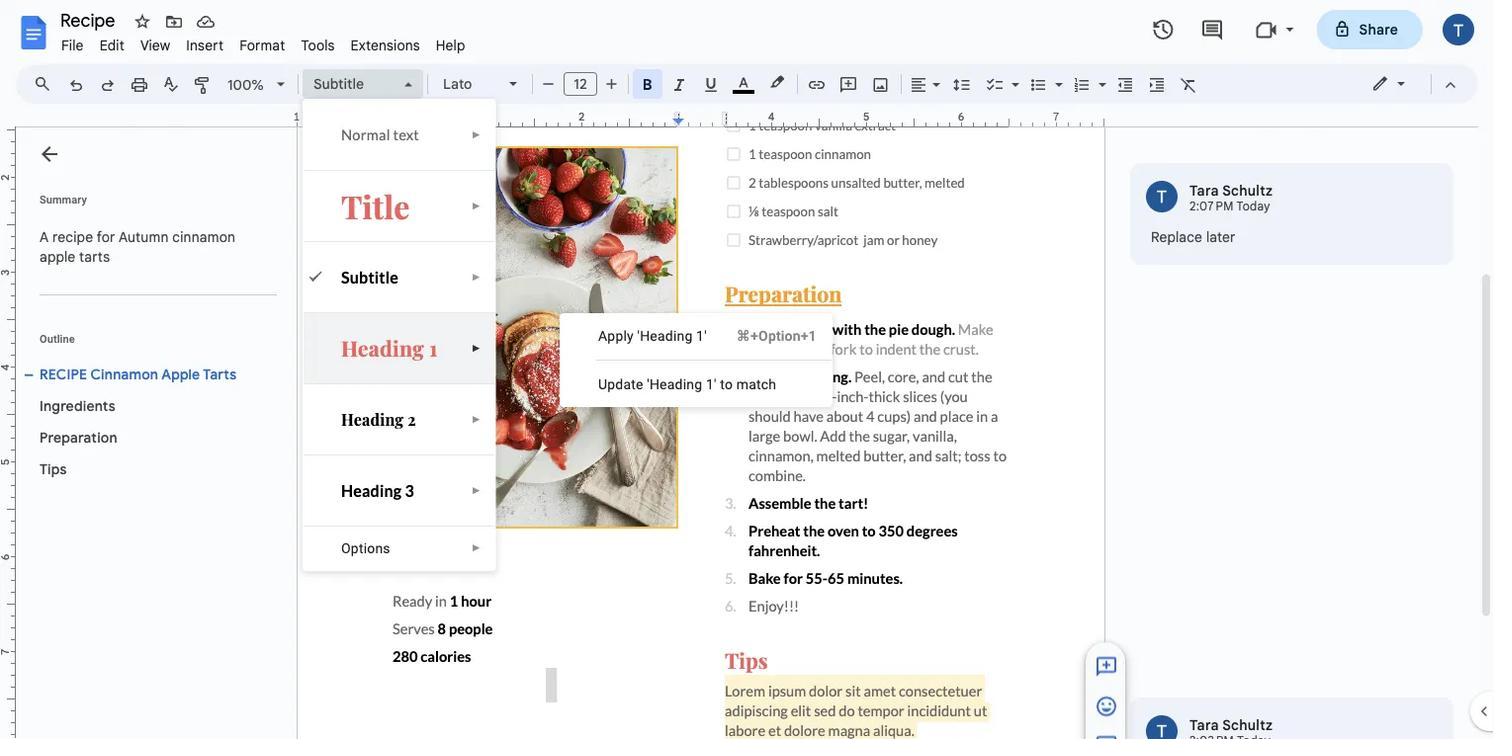 Task type: describe. For each thing, give the bounding box(es) containing it.
Zoom text field
[[222, 71, 270, 99]]

1 inside title list box
[[429, 334, 438, 362]]

subtitle inside option
[[313, 75, 364, 92]]

later
[[1206, 228, 1236, 246]]

format menu item
[[232, 34, 293, 57]]

'heading for pdate
[[647, 376, 702, 393]]

share
[[1359, 21, 1398, 38]]

a pply 'heading 1'
[[598, 328, 707, 344]]

tips
[[40, 461, 67, 478]]

text
[[393, 126, 419, 143]]

heading for heading 3
[[341, 481, 402, 500]]

tara schultz 2:07 pm today
[[1190, 182, 1273, 214]]

edit menu item
[[92, 34, 132, 57]]

format
[[239, 37, 285, 54]]

help menu item
[[428, 34, 473, 57]]

schultz for tara schultz 2:07 pm today
[[1222, 182, 1273, 199]]

tarts
[[203, 366, 237, 383]]

help
[[436, 37, 465, 54]]

1' for a pply 'heading 1'
[[696, 328, 707, 344]]

3 size image from the top
[[1095, 735, 1118, 740]]

pdate
[[607, 376, 643, 393]]

subtitle inside title list box
[[341, 267, 399, 287]]

options o element
[[341, 540, 396, 557]]

4 ► from the top
[[471, 343, 481, 354]]

title
[[341, 185, 410, 227]]

Font size text field
[[565, 72, 596, 96]]

Menus field
[[25, 70, 68, 98]]

font list. lato selected. option
[[443, 70, 497, 98]]

checklist menu image
[[1007, 71, 1019, 78]]

heading 3
[[341, 481, 414, 500]]

menu inside title "application"
[[560, 313, 833, 407]]

3 ► from the top
[[471, 271, 481, 283]]

Star checkbox
[[129, 8, 156, 36]]

menu bar banner
[[0, 0, 1494, 740]]

tools
[[301, 37, 335, 54]]

extensions
[[351, 37, 420, 54]]

2 tara schultz image from the top
[[1146, 716, 1178, 740]]

view
[[140, 37, 170, 54]]

tarts
[[79, 248, 110, 266]]

mode and view toolbar
[[1357, 64, 1466, 104]]

left margin image
[[298, 112, 398, 127]]

a for a pply 'heading 1'
[[598, 328, 607, 344]]

insert menu item
[[178, 34, 232, 57]]

heading for heading 2
[[341, 409, 404, 430]]

document outline element
[[16, 128, 285, 740]]

2
[[408, 409, 416, 430]]

for
[[97, 228, 115, 246]]

replace
[[1151, 228, 1203, 246]]

pply
[[607, 328, 634, 344]]

extensions menu item
[[343, 34, 428, 57]]

7 ► from the top
[[471, 543, 481, 554]]

view menu item
[[132, 34, 178, 57]]

apply 'heading 1' a element
[[598, 328, 713, 344]]

summary
[[40, 193, 87, 206]]

1 size image from the top
[[1095, 656, 1118, 679]]

2:07 pm
[[1190, 199, 1234, 214]]

text color image
[[733, 70, 754, 94]]

u pdate 'heading 1' to match
[[598, 376, 776, 393]]

preparation
[[40, 429, 117, 446]]



Task type: locate. For each thing, give the bounding box(es) containing it.
tara schultz image
[[1146, 181, 1178, 213], [1146, 716, 1178, 740]]

ingredients
[[40, 398, 116, 415]]

3 heading from the top
[[341, 481, 402, 500]]

subtitle
[[313, 75, 364, 92], [341, 267, 399, 287]]

recipe
[[40, 366, 87, 383]]

numbered list menu image
[[1094, 71, 1107, 78]]

summary heading
[[40, 192, 87, 208]]

menu containing a
[[560, 313, 833, 407]]

1 vertical spatial 1'
[[706, 376, 717, 393]]

bulleted list menu image
[[1050, 71, 1063, 78]]

recipe cinnamon apple tarts
[[40, 366, 237, 383]]

0 vertical spatial schultz
[[1222, 182, 1273, 199]]

'heading for pply
[[637, 328, 693, 344]]

a up the apple
[[40, 228, 49, 246]]

heading 2
[[341, 409, 416, 430]]

size image
[[1095, 656, 1118, 679], [1095, 695, 1118, 719], [1095, 735, 1118, 740]]

tools menu item
[[293, 34, 343, 57]]

2 tara from the top
[[1190, 717, 1219, 734]]

normal text
[[341, 126, 419, 143]]

0 vertical spatial tara schultz image
[[1146, 181, 1178, 213]]

1 tara schultz image from the top
[[1146, 181, 1178, 213]]

tara for tara schultz
[[1190, 717, 1219, 734]]

share button
[[1317, 10, 1423, 49]]

o
[[341, 540, 351, 557]]

1'
[[696, 328, 707, 344], [706, 376, 717, 393]]

1 vertical spatial tara
[[1190, 717, 1219, 734]]

tara
[[1190, 182, 1219, 199], [1190, 717, 1219, 734]]

Font size field
[[564, 72, 605, 97]]

match
[[736, 376, 776, 393]]

1 heading from the top
[[341, 334, 424, 362]]

2 schultz from the top
[[1222, 717, 1273, 734]]

heading 1
[[341, 334, 438, 362]]

u
[[598, 376, 607, 393]]

schultz
[[1222, 182, 1273, 199], [1222, 717, 1273, 734]]

heading up heading 2
[[341, 334, 424, 362]]

0 vertical spatial size image
[[1095, 656, 1118, 679]]

'heading
[[637, 328, 693, 344], [647, 376, 702, 393]]

right margin image
[[1004, 112, 1104, 127]]

Zoom field
[[220, 70, 294, 100]]

1
[[293, 110, 300, 124], [429, 334, 438, 362]]

1' for u pdate 'heading 1' to match
[[706, 376, 717, 393]]

2 heading from the top
[[341, 409, 404, 430]]

0 vertical spatial 'heading
[[637, 328, 693, 344]]

a inside menu
[[598, 328, 607, 344]]

6 ► from the top
[[471, 485, 481, 496]]

1 horizontal spatial a
[[598, 328, 607, 344]]

0 vertical spatial 1'
[[696, 328, 707, 344]]

update 'heading 1' to match u element
[[598, 376, 782, 393]]

summary element
[[30, 218, 277, 277]]

1' left to
[[706, 376, 717, 393]]

0 vertical spatial heading
[[341, 334, 424, 362]]

tara schultz image up replace
[[1146, 181, 1178, 213]]

tara schultz
[[1190, 717, 1273, 734]]

1 vertical spatial heading
[[341, 409, 404, 430]]

outline
[[40, 333, 75, 345]]

replace later
[[1151, 228, 1236, 246]]

autumn
[[119, 228, 169, 246]]

a recipe for autumn cinnamon apple tarts
[[40, 228, 239, 266]]

⌘+option+1 element
[[713, 326, 817, 346]]

o ptions
[[341, 540, 390, 557]]

heading left 2
[[341, 409, 404, 430]]

menu bar containing file
[[53, 26, 473, 58]]

recipe
[[53, 228, 93, 246]]

1 vertical spatial 'heading
[[647, 376, 702, 393]]

0 vertical spatial 1
[[293, 110, 300, 124]]

file
[[61, 37, 84, 54]]

tara schultz image left the tara schultz on the right bottom of page
[[1146, 716, 1178, 740]]

2 size image from the top
[[1095, 695, 1118, 719]]

a inside a recipe for autumn cinnamon apple tarts
[[40, 228, 49, 246]]

►
[[471, 129, 481, 140], [471, 200, 481, 212], [471, 271, 481, 283], [471, 343, 481, 354], [471, 414, 481, 425], [471, 485, 481, 496], [471, 543, 481, 554]]

main toolbar
[[58, 0, 1204, 409]]

menu
[[560, 313, 833, 407]]

heading
[[341, 334, 424, 362], [341, 409, 404, 430], [341, 481, 402, 500]]

menu bar
[[53, 26, 473, 58]]

1 vertical spatial size image
[[1095, 695, 1118, 719]]

apple
[[40, 248, 75, 266]]

a up u on the bottom left of page
[[598, 328, 607, 344]]

normal
[[341, 126, 390, 143]]

tara inside the tara schultz 2:07 pm today
[[1190, 182, 1219, 199]]

cinnamon
[[172, 228, 235, 246]]

subtitle option
[[313, 70, 393, 98]]

1 vertical spatial a
[[598, 328, 607, 344]]

file menu item
[[53, 34, 92, 57]]

tara for tara schultz 2:07 pm today
[[1190, 182, 1219, 199]]

to
[[720, 376, 733, 393]]

1 vertical spatial subtitle
[[341, 267, 399, 287]]

0 vertical spatial tara
[[1190, 182, 1219, 199]]

schultz for tara schultz
[[1222, 717, 1273, 734]]

'heading right pply
[[637, 328, 693, 344]]

'heading right pdate
[[647, 376, 702, 393]]

heading for heading 1
[[341, 334, 424, 362]]

menu bar inside menu bar banner
[[53, 26, 473, 58]]

1 vertical spatial 1
[[429, 334, 438, 362]]

a for a recipe for autumn cinnamon apple tarts
[[40, 228, 49, 246]]

0 vertical spatial a
[[40, 228, 49, 246]]

subtitle down title
[[341, 267, 399, 287]]

line & paragraph spacing image
[[951, 70, 974, 98]]

0 horizontal spatial a
[[40, 228, 49, 246]]

cinnamon
[[91, 366, 158, 383]]

1 tara from the top
[[1190, 182, 1219, 199]]

1 horizontal spatial 1
[[429, 334, 438, 362]]

⌘+option+1
[[737, 328, 817, 344]]

1 schultz from the top
[[1222, 182, 1273, 199]]

title list box
[[303, 99, 496, 572]]

edit
[[100, 37, 124, 54]]

outline heading
[[16, 331, 285, 359]]

2 ► from the top
[[471, 200, 481, 212]]

2 vertical spatial heading
[[341, 481, 402, 500]]

insert image image
[[870, 70, 892, 98]]

heading left 3 at the bottom left of the page
[[341, 481, 402, 500]]

1 vertical spatial tara schultz image
[[1146, 716, 1178, 740]]

today
[[1237, 199, 1270, 214]]

0 horizontal spatial 1
[[293, 110, 300, 124]]

lato
[[443, 75, 472, 92]]

a
[[40, 228, 49, 246], [598, 328, 607, 344]]

0 vertical spatial subtitle
[[313, 75, 364, 92]]

schultz inside the tara schultz 2:07 pm today
[[1222, 182, 1273, 199]]

1' up update 'heading 1' to match u element
[[696, 328, 707, 344]]

ptions
[[351, 540, 390, 557]]

Rename text field
[[53, 8, 127, 32]]

insert
[[186, 37, 224, 54]]

title application
[[0, 0, 1494, 740]]

1 ► from the top
[[471, 129, 481, 140]]

2 vertical spatial size image
[[1095, 735, 1118, 740]]

apple
[[161, 366, 200, 383]]

highlight color image
[[766, 70, 788, 94]]

5 ► from the top
[[471, 414, 481, 425]]

subtitle up left margin image
[[313, 75, 364, 92]]

1 vertical spatial schultz
[[1222, 717, 1273, 734]]

3
[[405, 481, 414, 500]]



Task type: vqa. For each thing, say whether or not it's contained in the screenshot.
ptions
yes



